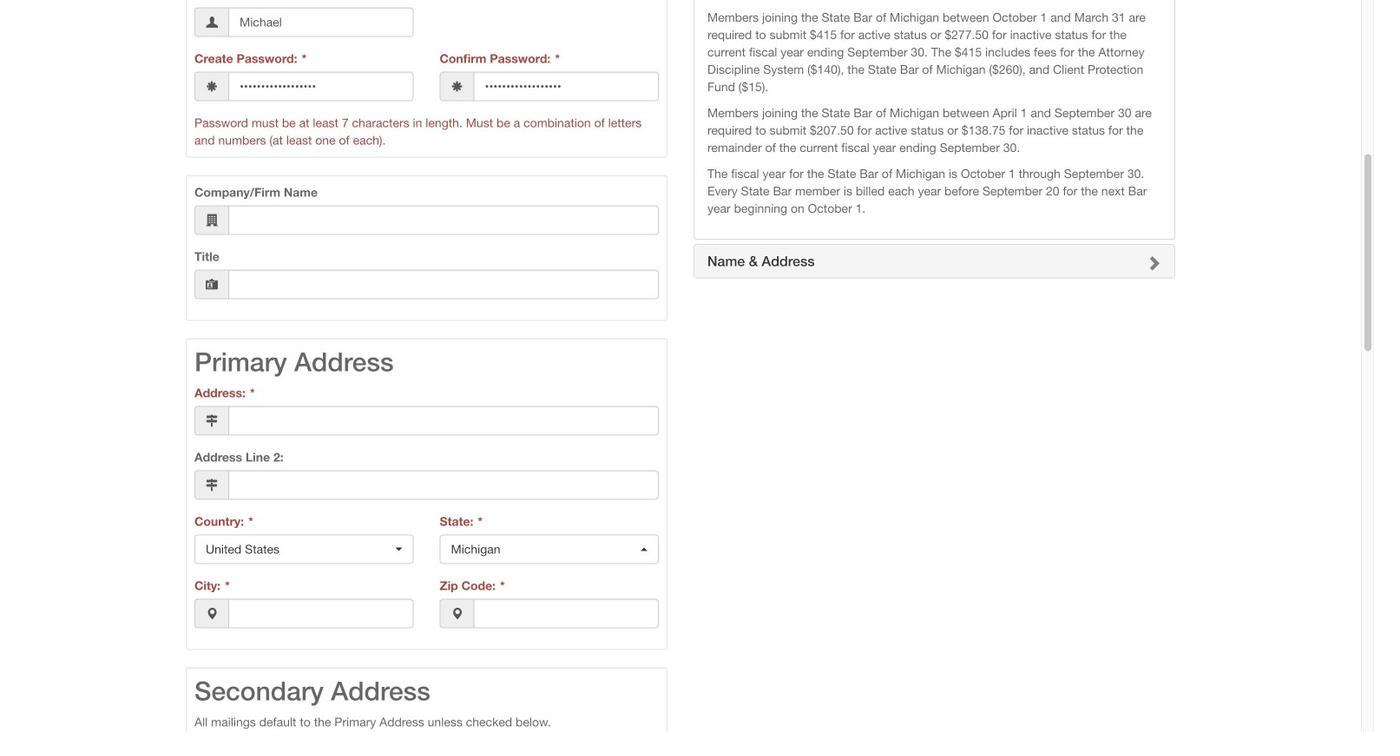 Task type: vqa. For each thing, say whether or not it's contained in the screenshot.
map signs image
yes



Task type: locate. For each thing, give the bounding box(es) containing it.
None text field
[[228, 7, 414, 37], [228, 470, 659, 500], [228, 599, 414, 628], [474, 599, 659, 628], [228, 7, 414, 37], [228, 470, 659, 500], [228, 599, 414, 628], [474, 599, 659, 628]]

confirm password... password field
[[474, 72, 659, 101]]

map marker image
[[451, 608, 463, 620]]

map signs image
[[206, 479, 218, 491]]

password... password field
[[228, 72, 414, 101]]

None text field
[[228, 205, 659, 235], [228, 270, 659, 299], [228, 406, 659, 436], [228, 205, 659, 235], [228, 270, 659, 299], [228, 406, 659, 436]]

map signs image
[[206, 415, 218, 427]]



Task type: describe. For each thing, give the bounding box(es) containing it.
map marker image
[[206, 608, 218, 620]]



